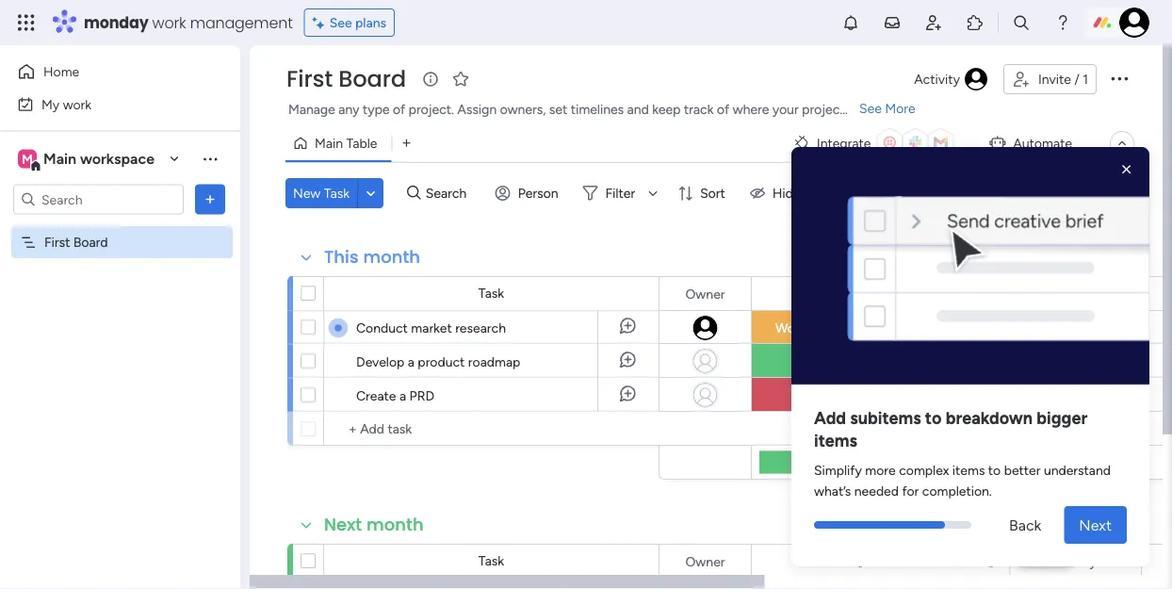 Task type: vqa. For each thing, say whether or not it's contained in the screenshot.
month associated with Next month
yes



Task type: locate. For each thing, give the bounding box(es) containing it.
0 vertical spatial a
[[408, 353, 415, 369]]

of right track
[[717, 101, 730, 117]]

see inside 'link'
[[860, 100, 882, 116]]

0 horizontal spatial first board
[[44, 234, 108, 250]]

ruby anderson image
[[1120, 8, 1150, 38]]

1 vertical spatial priority
[[1055, 553, 1097, 569]]

manage
[[288, 101, 335, 117]]

options image right 1
[[1108, 67, 1131, 89]]

plans
[[355, 15, 387, 31]]

Due date field
[[912, 283, 975, 304], [912, 551, 975, 572]]

0 vertical spatial date
[[944, 286, 971, 302]]

roadmap
[[468, 353, 521, 369]]

of right type
[[393, 101, 405, 117]]

v2 overdue deadline image
[[885, 319, 900, 337]]

Owner field
[[681, 283, 730, 304], [681, 551, 730, 572]]

stands.
[[848, 101, 890, 117]]

items inside simplify more complex items to better understand what's needed for completion.
[[953, 462, 985, 478]]

complex
[[899, 462, 949, 478]]

to left better
[[989, 462, 1001, 478]]

0 vertical spatial owner
[[686, 286, 725, 302]]

lottie animation image
[[792, 155, 1150, 391]]

help button
[[1012, 535, 1078, 566]]

1 horizontal spatial first
[[287, 63, 333, 95]]

0 vertical spatial status
[[796, 286, 834, 302]]

m
[[22, 151, 33, 167]]

monday work management
[[84, 12, 293, 33]]

1 date from the top
[[944, 286, 971, 302]]

options image down the workspace options icon
[[201, 190, 220, 209]]

activity button
[[907, 64, 996, 94]]

back button
[[994, 506, 1057, 544]]

first board down search in workspace field
[[44, 234, 108, 250]]

due date down 'completion.'
[[917, 553, 971, 569]]

priority field up low
[[1050, 283, 1102, 304]]

0 vertical spatial due
[[917, 286, 941, 302]]

first up the 'manage'
[[287, 63, 333, 95]]

1 horizontal spatial main
[[315, 135, 343, 151]]

progress bar
[[814, 521, 945, 529]]

0 vertical spatial nov
[[928, 318, 951, 333]]

2 due date field from the top
[[912, 551, 975, 572]]

Status field
[[791, 283, 839, 304], [791, 551, 839, 572]]

0 horizontal spatial first
[[44, 234, 70, 250]]

0 vertical spatial board
[[339, 63, 406, 95]]

0 vertical spatial first board
[[287, 63, 406, 95]]

1 vertical spatial due
[[917, 553, 941, 569]]

to down nov 14 on the right
[[925, 407, 942, 428]]

1 horizontal spatial of
[[717, 101, 730, 117]]

priority up low
[[1055, 286, 1097, 302]]

next button
[[1064, 506, 1127, 544]]

0 vertical spatial items
[[814, 430, 858, 450]]

status down the what's
[[796, 553, 834, 569]]

autopilot image
[[990, 130, 1006, 154]]

1 horizontal spatial items
[[953, 462, 985, 478]]

work for my
[[63, 96, 92, 112]]

main inside button
[[315, 135, 343, 151]]

see left the more
[[860, 100, 882, 116]]

1 vertical spatial see
[[860, 100, 882, 116]]

of
[[393, 101, 405, 117], [717, 101, 730, 117]]

a left prd
[[400, 387, 406, 403]]

1 vertical spatial priority field
[[1050, 551, 1102, 572]]

column information image
[[984, 286, 999, 301], [984, 554, 999, 569]]

1 due date field from the top
[[912, 283, 975, 304]]

status
[[796, 286, 834, 302], [796, 553, 834, 569]]

create a prd
[[356, 387, 435, 403]]

work right monday at left top
[[152, 12, 186, 33]]

1 column information image from the top
[[984, 286, 999, 301]]

hide
[[773, 185, 801, 201]]

task inside button
[[324, 185, 350, 201]]

table
[[346, 135, 377, 151]]

0 horizontal spatial work
[[63, 96, 92, 112]]

1 vertical spatial nov
[[927, 385, 950, 400]]

my
[[41, 96, 60, 112]]

first board up any
[[287, 63, 406, 95]]

1 vertical spatial due date field
[[912, 551, 975, 572]]

new
[[293, 185, 321, 201]]

main for main workspace
[[43, 150, 76, 168]]

1 vertical spatial due date
[[917, 553, 971, 569]]

2 due from the top
[[917, 553, 941, 569]]

2 of from the left
[[717, 101, 730, 117]]

1 vertical spatial task
[[479, 285, 504, 301]]

see for see plans
[[330, 15, 352, 31]]

0 vertical spatial column information image
[[984, 286, 999, 301]]

main left table
[[315, 135, 343, 151]]

due up nov 12 in the right of the page
[[917, 286, 941, 302]]

sort button
[[670, 178, 737, 208]]

a
[[408, 353, 415, 369], [400, 387, 406, 403]]

first board
[[287, 63, 406, 95], [44, 234, 108, 250]]

workspace image
[[18, 148, 37, 169]]

0 vertical spatial to
[[925, 407, 942, 428]]

date down 'completion.'
[[944, 553, 971, 569]]

Search in workspace field
[[40, 188, 157, 210]]

develop a product roadmap
[[356, 353, 521, 369]]

options image
[[1108, 67, 1131, 89], [201, 190, 220, 209]]

main
[[315, 135, 343, 151], [43, 150, 76, 168]]

first
[[287, 63, 333, 95], [44, 234, 70, 250]]

monday
[[84, 12, 149, 33]]

2 nov from the top
[[927, 385, 950, 400]]

column information image
[[853, 286, 868, 301], [853, 554, 868, 569]]

task
[[324, 185, 350, 201], [479, 285, 504, 301], [479, 553, 504, 569]]

see more link
[[858, 99, 918, 118]]

due date field down 'completion.'
[[912, 551, 975, 572]]

more
[[885, 100, 916, 116]]

2 status field from the top
[[791, 551, 839, 572]]

column information image down needed
[[853, 554, 868, 569]]

market
[[411, 320, 452, 336]]

help
[[1028, 541, 1062, 560]]

inbox image
[[883, 13, 902, 32]]

next inside next month field
[[324, 513, 362, 537]]

month
[[363, 245, 420, 269], [367, 513, 424, 537]]

board
[[339, 63, 406, 95], [73, 234, 108, 250]]

workspace options image
[[201, 149, 220, 168]]

main inside workspace selection element
[[43, 150, 76, 168]]

see left plans
[[330, 15, 352, 31]]

0 horizontal spatial options image
[[201, 190, 220, 209]]

1 vertical spatial column information image
[[984, 554, 999, 569]]

date up 12
[[944, 286, 971, 302]]

status field up working on it
[[791, 283, 839, 304]]

integrate
[[817, 135, 871, 151]]

12
[[954, 318, 966, 333]]

owner
[[686, 286, 725, 302], [686, 553, 725, 569]]

1 vertical spatial first
[[44, 234, 70, 250]]

2 due date from the top
[[917, 553, 971, 569]]

nov
[[928, 318, 951, 333], [927, 385, 950, 400]]

due
[[917, 286, 941, 302], [917, 553, 941, 569]]

due date up nov 12 in the right of the page
[[917, 286, 971, 302]]

0 vertical spatial status field
[[791, 283, 839, 304]]

1 vertical spatial board
[[73, 234, 108, 250]]

completion.
[[923, 482, 992, 498]]

next inside next button
[[1079, 516, 1112, 534]]

understand
[[1044, 462, 1111, 478]]

0 horizontal spatial board
[[73, 234, 108, 250]]

invite
[[1039, 71, 1071, 87]]

1 vertical spatial date
[[944, 553, 971, 569]]

nov 14
[[927, 385, 966, 400]]

2 column information image from the top
[[984, 554, 999, 569]]

1 status field from the top
[[791, 283, 839, 304]]

2 owner field from the top
[[681, 551, 730, 572]]

bigger
[[1037, 407, 1088, 428]]

nov left 12
[[928, 318, 951, 333]]

priority down next button
[[1055, 553, 1097, 569]]

items up 'completion.'
[[953, 462, 985, 478]]

due date field up nov 12 in the right of the page
[[912, 283, 975, 304]]

0 vertical spatial column information image
[[853, 286, 868, 301]]

1 vertical spatial status
[[796, 553, 834, 569]]

1 horizontal spatial to
[[989, 462, 1001, 478]]

invite / 1
[[1039, 71, 1089, 87]]

This month field
[[320, 245, 425, 270]]

1 horizontal spatial a
[[408, 353, 415, 369]]

0 vertical spatial due date
[[917, 286, 971, 302]]

first board inside list box
[[44, 234, 108, 250]]

0 horizontal spatial items
[[814, 430, 858, 450]]

nov left 14
[[927, 385, 950, 400]]

0 vertical spatial priority field
[[1050, 283, 1102, 304]]

see plans button
[[304, 8, 395, 37]]

main right workspace image in the left top of the page
[[43, 150, 76, 168]]

1 vertical spatial owner
[[686, 553, 725, 569]]

1 vertical spatial to
[[989, 462, 1001, 478]]

1 vertical spatial first board
[[44, 234, 108, 250]]

management
[[190, 12, 293, 33]]

board up type
[[339, 63, 406, 95]]

1 vertical spatial status field
[[791, 551, 839, 572]]

items inside add subitems to breakdown bigger items
[[814, 430, 858, 450]]

collapse board header image
[[1115, 136, 1130, 151]]

workspace selection element
[[18, 148, 157, 172]]

0 vertical spatial task
[[324, 185, 350, 201]]

develop
[[356, 353, 405, 369]]

items down "add"
[[814, 430, 858, 450]]

working
[[776, 320, 824, 336]]

create
[[356, 387, 396, 403]]

work right my
[[63, 96, 92, 112]]

new task
[[293, 185, 350, 201]]

1 horizontal spatial next
[[1079, 516, 1112, 534]]

work inside my work button
[[63, 96, 92, 112]]

1 due date from the top
[[917, 286, 971, 302]]

Priority field
[[1050, 283, 1102, 304], [1050, 551, 1102, 572]]

option
[[0, 225, 240, 229]]

0 vertical spatial see
[[330, 15, 352, 31]]

new task button
[[286, 178, 357, 208]]

1 vertical spatial items
[[953, 462, 985, 478]]

close image
[[1118, 160, 1137, 179]]

owners,
[[500, 101, 546, 117]]

status field down the what's
[[791, 551, 839, 572]]

1 vertical spatial column information image
[[853, 554, 868, 569]]

0 horizontal spatial of
[[393, 101, 405, 117]]

1 vertical spatial work
[[63, 96, 92, 112]]

assign
[[457, 101, 497, 117]]

0 vertical spatial work
[[152, 12, 186, 33]]

next month
[[324, 513, 424, 537]]

1 vertical spatial a
[[400, 387, 406, 403]]

0 horizontal spatial a
[[400, 387, 406, 403]]

1 vertical spatial owner field
[[681, 551, 730, 572]]

0 vertical spatial owner field
[[681, 283, 730, 304]]

+ Add task text field
[[334, 418, 650, 440]]

see
[[330, 15, 352, 31], [860, 100, 882, 116]]

1 owner field from the top
[[681, 283, 730, 304]]

0 vertical spatial due date field
[[912, 283, 975, 304]]

2 column information image from the top
[[853, 554, 868, 569]]

it
[[846, 320, 854, 336]]

type
[[363, 101, 390, 117]]

0 vertical spatial options image
[[1108, 67, 1131, 89]]

month for this month
[[363, 245, 420, 269]]

0 horizontal spatial to
[[925, 407, 942, 428]]

due down for
[[917, 553, 941, 569]]

due for 1st due date field from the bottom of the page
[[917, 553, 941, 569]]

1 vertical spatial month
[[367, 513, 424, 537]]

needed
[[855, 482, 899, 498]]

2 date from the top
[[944, 553, 971, 569]]

first down search in workspace field
[[44, 234, 70, 250]]

0 vertical spatial month
[[363, 245, 420, 269]]

see inside "button"
[[330, 15, 352, 31]]

0 vertical spatial priority
[[1055, 286, 1097, 302]]

2 vertical spatial task
[[479, 553, 504, 569]]

manage any type of project. assign owners, set timelines and keep track of where your project stands.
[[288, 101, 890, 117]]

a left product
[[408, 353, 415, 369]]

priority field down next button
[[1050, 551, 1102, 572]]

0 horizontal spatial see
[[330, 15, 352, 31]]

column information image up it
[[853, 286, 868, 301]]

to
[[925, 407, 942, 428], [989, 462, 1001, 478]]

v2 search image
[[407, 183, 421, 204]]

date for 1st due date field from the bottom of the page
[[944, 553, 971, 569]]

due date
[[917, 286, 971, 302], [917, 553, 971, 569]]

1 horizontal spatial see
[[860, 100, 882, 116]]

arrow down image
[[642, 182, 665, 205]]

0 horizontal spatial main
[[43, 150, 76, 168]]

1 horizontal spatial work
[[152, 12, 186, 33]]

date
[[944, 286, 971, 302], [944, 553, 971, 569]]

status up working on it
[[796, 286, 834, 302]]

1 status from the top
[[796, 286, 834, 302]]

0 vertical spatial first
[[287, 63, 333, 95]]

my work
[[41, 96, 92, 112]]

1 nov from the top
[[928, 318, 951, 333]]

add view image
[[403, 136, 410, 150]]

board down search in workspace field
[[73, 234, 108, 250]]

filter
[[606, 185, 635, 201]]

next for next month
[[324, 513, 362, 537]]

2 status from the top
[[796, 553, 834, 569]]

0 horizontal spatial next
[[324, 513, 362, 537]]

1 due from the top
[[917, 286, 941, 302]]



Task type: describe. For each thing, give the bounding box(es) containing it.
track
[[684, 101, 714, 117]]

main table button
[[286, 128, 392, 158]]

on
[[828, 320, 843, 336]]

First Board field
[[282, 63, 411, 95]]

2 owner from the top
[[686, 553, 725, 569]]

nov for nov 12
[[928, 318, 951, 333]]

2 priority field from the top
[[1050, 551, 1102, 572]]

1 column information image from the top
[[853, 286, 868, 301]]

breakdown
[[946, 407, 1033, 428]]

main table
[[315, 135, 377, 151]]

angle down image
[[366, 186, 375, 200]]

this month
[[324, 245, 420, 269]]

conduct
[[356, 320, 408, 336]]

to inside add subitems to breakdown bigger items
[[925, 407, 942, 428]]

2 priority from the top
[[1055, 553, 1097, 569]]

set
[[549, 101, 568, 117]]

research
[[455, 320, 506, 336]]

person
[[518, 185, 558, 201]]

project.
[[409, 101, 454, 117]]

stuck
[[798, 387, 832, 403]]

a for create
[[400, 387, 406, 403]]

prd
[[410, 387, 435, 403]]

automate
[[1014, 135, 1073, 151]]

see plans
[[330, 15, 387, 31]]

better
[[1004, 462, 1041, 478]]

my work button
[[11, 89, 203, 119]]

where
[[733, 101, 769, 117]]

medium
[[1052, 387, 1100, 403]]

add subitems to breakdown bigger items
[[814, 407, 1088, 450]]

task for next month
[[479, 553, 504, 569]]

14
[[953, 385, 966, 400]]

due date for 1st due date field from the bottom of the page
[[917, 553, 971, 569]]

1 horizontal spatial board
[[339, 63, 406, 95]]

status for first status field from the bottom
[[796, 553, 834, 569]]

status for second status field from the bottom
[[796, 286, 834, 302]]

see more
[[860, 100, 916, 116]]

work for monday
[[152, 12, 186, 33]]

and
[[627, 101, 649, 117]]

nov 12
[[928, 318, 966, 333]]

simplify
[[814, 462, 862, 478]]

a for develop
[[408, 353, 415, 369]]

product
[[418, 353, 465, 369]]

1 horizontal spatial first board
[[287, 63, 406, 95]]

this
[[324, 245, 359, 269]]

done
[[799, 353, 830, 369]]

add to favorites image
[[451, 69, 470, 88]]

activity
[[914, 71, 960, 87]]

notifications image
[[842, 13, 860, 32]]

person button
[[488, 178, 570, 208]]

subitems
[[850, 407, 921, 428]]

next for next
[[1079, 516, 1112, 534]]

1 horizontal spatial options image
[[1108, 67, 1131, 89]]

due date for second due date field from the bottom of the page
[[917, 286, 971, 302]]

1 priority from the top
[[1055, 286, 1097, 302]]

what's
[[814, 482, 851, 498]]

workspace
[[80, 150, 155, 168]]

date for second due date field from the bottom of the page
[[944, 286, 971, 302]]

filter button
[[575, 178, 665, 208]]

for
[[902, 482, 919, 498]]

1 vertical spatial options image
[[201, 190, 220, 209]]

1
[[1083, 71, 1089, 87]]

more
[[866, 462, 896, 478]]

working on it
[[776, 320, 854, 336]]

home
[[43, 64, 79, 80]]

Search field
[[421, 180, 478, 206]]

invite members image
[[925, 13, 943, 32]]

nov for nov 14
[[927, 385, 950, 400]]

timelines
[[571, 101, 624, 117]]

search everything image
[[1012, 13, 1031, 32]]

first inside list box
[[44, 234, 70, 250]]

to inside simplify more complex items to better understand what's needed for completion.
[[989, 462, 1001, 478]]

1 of from the left
[[393, 101, 405, 117]]

project
[[802, 101, 845, 117]]

due for second due date field from the bottom of the page
[[917, 286, 941, 302]]

conduct market research
[[356, 320, 506, 336]]

show board description image
[[419, 70, 442, 89]]

board inside list box
[[73, 234, 108, 250]]

add
[[814, 407, 846, 428]]

your
[[773, 101, 799, 117]]

sort
[[700, 185, 726, 201]]

select product image
[[17, 13, 36, 32]]

hide button
[[743, 178, 812, 208]]

low
[[1064, 320, 1088, 336]]

back
[[1009, 516, 1042, 534]]

1 owner from the top
[[686, 286, 725, 302]]

any
[[339, 101, 360, 117]]

/
[[1075, 71, 1080, 87]]

keep
[[652, 101, 681, 117]]

invite / 1 button
[[1004, 64, 1097, 94]]

1 priority field from the top
[[1050, 283, 1102, 304]]

simplify more complex items to better understand what's needed for completion.
[[814, 462, 1111, 498]]

help image
[[1054, 13, 1073, 32]]

task for this month
[[479, 285, 504, 301]]

main for main table
[[315, 135, 343, 151]]

apps image
[[966, 13, 985, 32]]

main workspace
[[43, 150, 155, 168]]

lottie animation element
[[792, 147, 1150, 391]]

Next month field
[[320, 513, 429, 537]]

see for see more
[[860, 100, 882, 116]]

month for next month
[[367, 513, 424, 537]]

home button
[[11, 57, 203, 87]]

dapulse integrations image
[[795, 136, 810, 150]]

first board list box
[[0, 222, 240, 513]]



